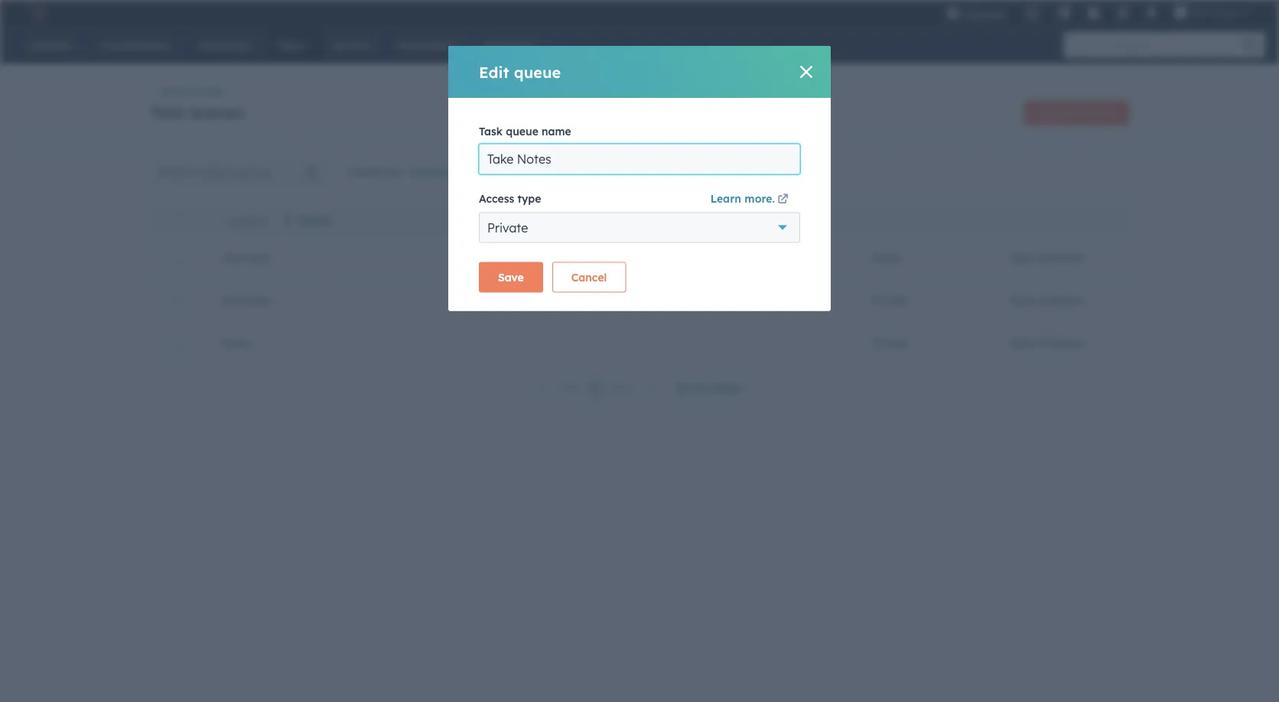 Task type: locate. For each thing, give the bounding box(es) containing it.
task for task queue name
[[479, 125, 503, 138]]

anderson
[[1038, 251, 1086, 264], [1038, 294, 1086, 307], [1038, 337, 1086, 350]]

marketplaces image
[[1058, 7, 1072, 21]]

get
[[221, 251, 239, 264], [221, 294, 239, 307]]

paper
[[242, 294, 272, 307]]

0 vertical spatial anderson
[[1038, 251, 1086, 264]]

get left the paper
[[221, 294, 239, 307]]

task inside banner
[[150, 102, 185, 122]]

save button
[[479, 262, 543, 293]]

2 ruby from the top
[[1009, 294, 1035, 307]]

queue left name
[[506, 125, 538, 138]]

0 horizontal spatial task
[[150, 102, 185, 122]]

1
[[224, 215, 228, 227], [592, 381, 598, 394]]

marketplaces button
[[1049, 0, 1081, 24]]

notes
[[221, 337, 251, 350]]

queue right the 'task'
[[1089, 107, 1116, 118]]

25 per page
[[676, 381, 740, 394]]

task down the edit
[[479, 125, 503, 138]]

access
[[479, 192, 514, 205]]

0 vertical spatial ruby anderson
[[1009, 251, 1086, 264]]

2 vertical spatial ruby
[[1009, 337, 1035, 350]]

0 vertical spatial get
[[221, 251, 239, 264]]

get paper
[[221, 294, 272, 307]]

queues
[[189, 102, 244, 122]]

2 vertical spatial queue
[[506, 125, 538, 138]]

search image
[[1244, 38, 1258, 52]]

hubspot image
[[28, 3, 46, 21]]

anyone
[[410, 165, 450, 178]]

calling icon button
[[1019, 2, 1045, 24]]

task queues banner
[[150, 96, 1129, 125]]

created by:
[[346, 165, 404, 178]]

anyone button
[[410, 161, 461, 182]]

Task queue name text field
[[479, 144, 800, 174]]

2 vertical spatial ruby anderson
[[1009, 337, 1086, 350]]

tasks
[[199, 86, 223, 97]]

save
[[498, 270, 524, 284]]

0 vertical spatial private
[[487, 220, 528, 235]]

1 vertical spatial ruby anderson
[[1009, 294, 1086, 307]]

1 vertical spatial 1
[[592, 381, 598, 394]]

created
[[346, 165, 386, 178]]

learn more.
[[710, 192, 775, 205]]

0 vertical spatial ruby
[[1009, 251, 1035, 264]]

queue for edit queue
[[514, 62, 561, 81]]

create task queue link
[[1024, 100, 1129, 125]]

1 ruby from the top
[[1009, 251, 1035, 264]]

1 inside button
[[592, 381, 598, 394]]

queue right the edit
[[514, 62, 561, 81]]

task queues
[[150, 102, 244, 122]]

1 horizontal spatial 1
[[592, 381, 598, 394]]

1 vertical spatial task
[[479, 125, 503, 138]]

a
[[242, 251, 249, 264]]

2 vertical spatial private
[[872, 337, 907, 350]]

1 vertical spatial private
[[872, 294, 907, 307]]

menu containing self made
[[937, 0, 1261, 30]]

get left a
[[221, 251, 239, 264]]

queue for task queue name
[[506, 125, 538, 138]]

1 for 1 selected
[[224, 215, 228, 227]]

1 left selected
[[224, 215, 228, 227]]

queue inside create task queue link
[[1089, 107, 1116, 118]]

prev
[[557, 381, 581, 394]]

edit
[[479, 62, 509, 81]]

Search task queues search field
[[150, 156, 330, 187]]

back
[[161, 86, 184, 97]]

settings link
[[1107, 0, 1139, 24]]

2 vertical spatial anderson
[[1038, 337, 1086, 350]]

1 get from the top
[[221, 251, 239, 264]]

ruby
[[1009, 251, 1035, 264], [1009, 294, 1035, 307], [1009, 337, 1035, 350]]

1 anderson from the top
[[1038, 251, 1086, 264]]

task
[[150, 102, 185, 122], [479, 125, 503, 138]]

0 horizontal spatial 1
[[224, 215, 228, 227]]

1 vertical spatial queue
[[1089, 107, 1116, 118]]

0 vertical spatial task
[[150, 102, 185, 122]]

to
[[187, 86, 197, 97]]

notifications button
[[1139, 0, 1165, 24]]

task down back
[[150, 102, 185, 122]]

calling icon image
[[1025, 8, 1039, 21]]

25 per page button
[[676, 377, 751, 398]]

ruby anderson image
[[1174, 5, 1188, 19]]

2 anderson from the top
[[1038, 294, 1086, 307]]

next button
[[603, 378, 667, 398]]

2 get from the top
[[221, 294, 239, 307]]

2 ruby anderson from the top
[[1009, 294, 1086, 307]]

queue
[[514, 62, 561, 81], [1089, 107, 1116, 118], [506, 125, 538, 138]]

task queue name
[[479, 125, 571, 138]]

link opens in a new window image
[[778, 195, 788, 205]]

private
[[487, 220, 528, 235], [872, 294, 907, 307], [872, 337, 907, 350]]

1 vertical spatial anderson
[[1038, 294, 1086, 307]]

ruby anderson
[[1009, 251, 1086, 264], [1009, 294, 1086, 307], [1009, 337, 1086, 350]]

1 vertical spatial get
[[221, 294, 239, 307]]

ruby for paper
[[1009, 294, 1035, 307]]

25
[[676, 381, 688, 394]]

self made button
[[1165, 0, 1261, 24]]

menu
[[937, 0, 1261, 30]]

0 vertical spatial 1
[[224, 215, 228, 227]]

0 vertical spatial queue
[[514, 62, 561, 81]]

1 ruby anderson from the top
[[1009, 251, 1086, 264]]

ruby anderson for paper
[[1009, 294, 1086, 307]]

get a pen
[[221, 251, 271, 264]]

1 right prev
[[592, 381, 598, 394]]

1 horizontal spatial task
[[479, 125, 503, 138]]

1 vertical spatial ruby
[[1009, 294, 1035, 307]]



Task type: describe. For each thing, give the bounding box(es) containing it.
public
[[872, 251, 902, 264]]

notifications image
[[1145, 7, 1159, 21]]

help button
[[1081, 0, 1107, 24]]

1 for 1
[[592, 381, 598, 394]]

upgrade image
[[946, 7, 960, 21]]

made
[[1211, 6, 1238, 18]]

ruby for a
[[1009, 251, 1035, 264]]

learn
[[710, 192, 741, 205]]

delete
[[298, 214, 332, 227]]

private inside popup button
[[487, 220, 528, 235]]

self made
[[1191, 6, 1238, 18]]

task for task queues
[[150, 102, 185, 122]]

self
[[1191, 6, 1209, 18]]

access type
[[479, 192, 541, 205]]

next
[[609, 381, 634, 394]]

anderson for a
[[1038, 251, 1086, 264]]

private for get paper
[[872, 294, 907, 307]]

more.
[[745, 192, 775, 205]]

name
[[542, 125, 571, 138]]

close image
[[800, 66, 812, 78]]

hubspot link
[[18, 3, 57, 21]]

by:
[[389, 165, 404, 178]]

edit queue
[[479, 62, 561, 81]]

search button
[[1236, 32, 1265, 58]]

get for get a pen
[[221, 251, 239, 264]]

per
[[692, 381, 710, 394]]

pen
[[252, 251, 271, 264]]

create task queue
[[1037, 107, 1116, 118]]

3 ruby anderson from the top
[[1009, 337, 1086, 350]]

settings image
[[1116, 7, 1130, 21]]

selected
[[231, 215, 267, 227]]

type
[[518, 192, 541, 205]]

help image
[[1087, 7, 1101, 21]]

private button
[[479, 212, 800, 243]]

prev button
[[528, 378, 587, 398]]

pagination navigation
[[528, 377, 667, 398]]

delete button
[[282, 214, 332, 227]]

3 ruby from the top
[[1009, 337, 1035, 350]]

link opens in a new window image
[[778, 191, 788, 209]]

learn more. link
[[710, 190, 791, 209]]

cancel
[[571, 270, 607, 284]]

1 selected
[[224, 215, 267, 227]]

Search HubSpot search field
[[1064, 32, 1252, 58]]

task
[[1068, 107, 1087, 118]]

anderson for paper
[[1038, 294, 1086, 307]]

1 button
[[587, 378, 603, 397]]

back to tasks
[[161, 86, 223, 97]]

get for get paper
[[221, 294, 239, 307]]

back to tasks link
[[150, 86, 223, 97]]

upgrade
[[963, 7, 1006, 20]]

create
[[1037, 107, 1066, 118]]

private for notes
[[872, 337, 907, 350]]

ruby anderson for a
[[1009, 251, 1086, 264]]

page
[[713, 381, 740, 394]]

3 anderson from the top
[[1038, 337, 1086, 350]]

cancel button
[[552, 262, 626, 293]]



Task type: vqa. For each thing, say whether or not it's contained in the screenshot.
progress bar
no



